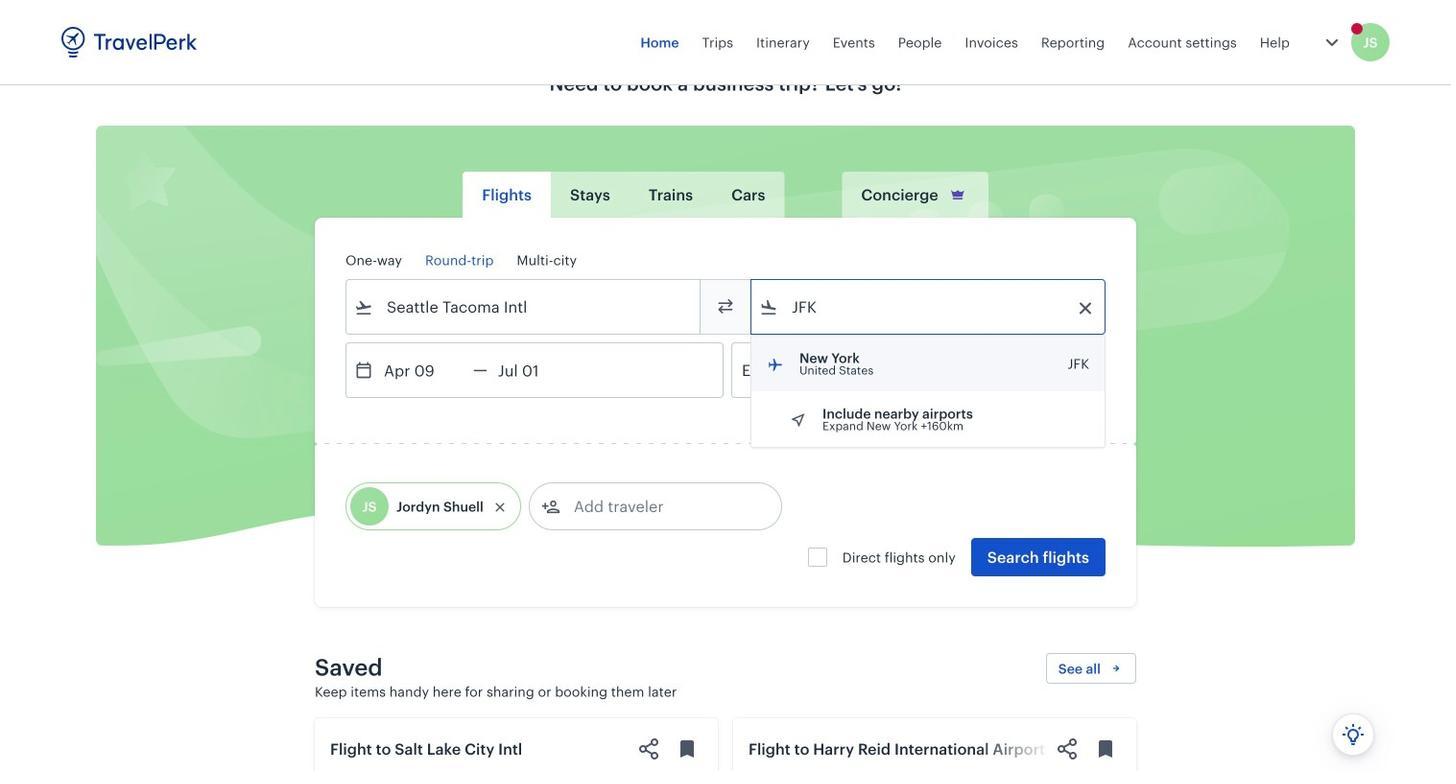 Task type: locate. For each thing, give the bounding box(es) containing it.
To search field
[[778, 292, 1080, 323]]

Depart text field
[[373, 344, 473, 397]]

Return text field
[[487, 344, 587, 397]]

From search field
[[373, 292, 675, 323]]

Add traveler search field
[[560, 491, 760, 522]]



Task type: vqa. For each thing, say whether or not it's contained in the screenshot.
Depart text field
yes



